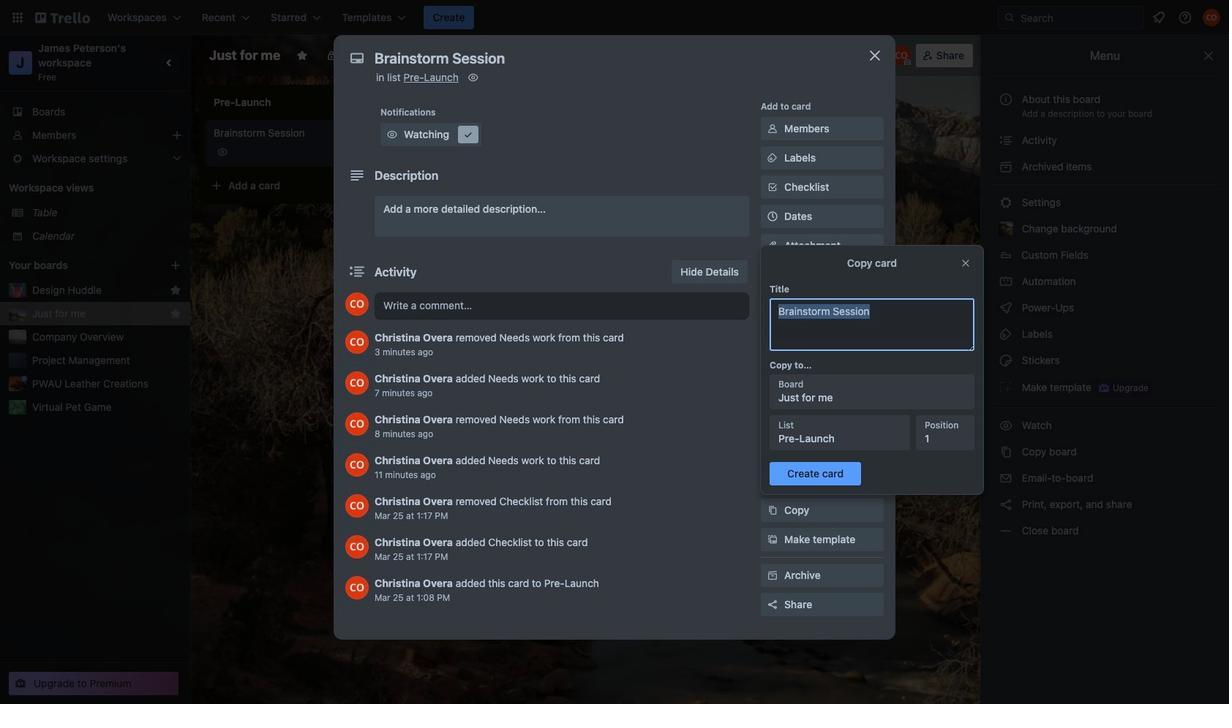 Task type: vqa. For each thing, say whether or not it's contained in the screenshot.
the leftmost Color: sky, title: "Sparkling" element
no



Task type: locate. For each thing, give the bounding box(es) containing it.
starred icon image
[[170, 285, 181, 296], [170, 308, 181, 320]]

None text field
[[367, 45, 850, 72], [770, 299, 975, 351], [367, 45, 850, 72], [770, 299, 975, 351]]

sm image
[[736, 44, 757, 64], [466, 70, 481, 85], [765, 121, 780, 136], [385, 127, 400, 142], [461, 127, 476, 142], [999, 133, 1014, 148], [999, 160, 1014, 174], [999, 195, 1014, 210], [999, 274, 1014, 289], [999, 327, 1014, 342], [999, 353, 1014, 368], [999, 445, 1014, 460], [999, 471, 1014, 486], [999, 498, 1014, 512], [765, 503, 780, 518], [765, 533, 780, 547]]

search image
[[1004, 12, 1016, 23]]

1 vertical spatial starred icon image
[[170, 308, 181, 320]]

sm image
[[765, 151, 780, 165], [999, 301, 1014, 315], [999, 380, 1014, 394], [999, 419, 1014, 433], [765, 474, 780, 489], [999, 524, 1014, 539], [765, 569, 780, 583]]

Write a comment text field
[[375, 293, 749, 319]]

1 starred icon image from the top
[[170, 285, 181, 296]]

3 christina overa (christinaovera) image from the top
[[345, 454, 369, 477]]

0 vertical spatial starred icon image
[[170, 285, 181, 296]]

Search field
[[1016, 7, 1144, 28]]

cover image
[[765, 268, 780, 282]]

customize views image
[[458, 48, 473, 63]]

christina overa (christinaovera) image
[[1203, 9, 1221, 26], [891, 45, 912, 66], [345, 372, 369, 395], [345, 413, 369, 436]]

6 christina overa (christinaovera) image from the top
[[345, 577, 369, 600]]

Board name text field
[[202, 44, 288, 67]]

None submit
[[770, 463, 861, 486]]

christina overa (christinaovera) image
[[345, 293, 369, 316], [345, 331, 369, 354], [345, 454, 369, 477], [345, 495, 369, 518], [345, 536, 369, 559], [345, 577, 369, 600]]

4 christina overa (christinaovera) image from the top
[[345, 495, 369, 518]]



Task type: describe. For each thing, give the bounding box(es) containing it.
create from template… image
[[375, 180, 386, 192]]

1 christina overa (christinaovera) image from the top
[[345, 293, 369, 316]]

add board image
[[170, 260, 181, 271]]

0 notifications image
[[1150, 9, 1168, 26]]

star or unstar board image
[[297, 50, 308, 61]]

primary element
[[0, 0, 1229, 35]]

your boards with 6 items element
[[9, 257, 148, 274]]

5 christina overa (christinaovera) image from the top
[[345, 536, 369, 559]]

2 christina overa (christinaovera) image from the top
[[345, 331, 369, 354]]

open information menu image
[[1178, 10, 1193, 25]]

close dialog image
[[866, 47, 884, 64]]

2 starred icon image from the top
[[170, 308, 181, 320]]



